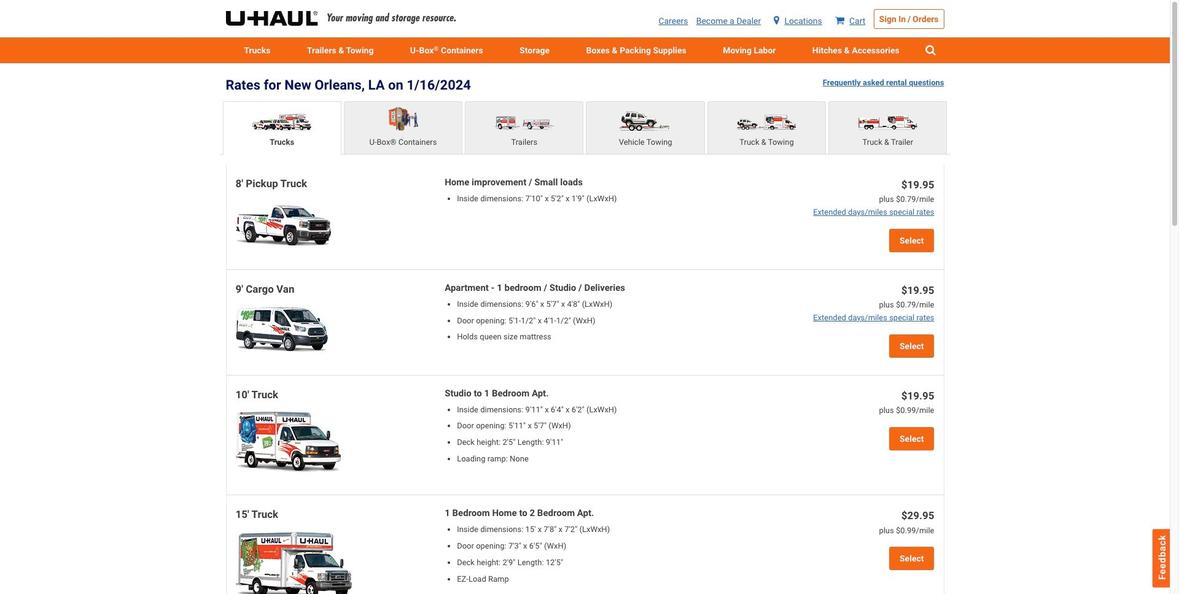 Task type: describe. For each thing, give the bounding box(es) containing it.
2 tab from the left
[[464, 102, 585, 154]]

4 tab from the left
[[707, 102, 828, 154]]

5 tab from the left
[[828, 102, 949, 154]]

8' pickup truck image
[[236, 201, 331, 246]]

15' truck image
[[236, 533, 352, 595]]

9' cargo van image
[[236, 307, 328, 352]]

5 menu item from the left
[[705, 37, 795, 64]]

4 menu item from the left
[[568, 37, 705, 64]]



Task type: vqa. For each thing, say whether or not it's contained in the screenshot.
6th menu item from left
yes



Task type: locate. For each thing, give the bounding box(es) containing it.
menu item
[[226, 37, 289, 64], [289, 37, 392, 64], [502, 37, 568, 64], [568, 37, 705, 64], [705, 37, 795, 64], [795, 37, 918, 64]]

10' truck image
[[236, 413, 341, 473]]

3 tab from the left
[[585, 102, 707, 154]]

tab list
[[220, 95, 951, 155]]

1 tab from the left
[[343, 102, 464, 154]]

6 menu item from the left
[[795, 37, 918, 64]]

couple loading a u-box container image
[[385, 107, 422, 132]]

suv loaded on a u-haul trailer image
[[617, 107, 675, 132]]

1 menu item from the left
[[226, 37, 289, 64]]

2 menu item from the left
[[289, 37, 392, 64]]

menu
[[226, 37, 945, 64]]

tab
[[343, 102, 464, 154], [464, 102, 585, 154], [585, 102, 707, 154], [707, 102, 828, 154], [828, 102, 949, 154]]

u-haul moving truck towing a vehicle image
[[738, 107, 797, 132]]

u-haul moving truck towing an moving trailer image
[[859, 107, 918, 132]]

banner
[[0, 0, 1171, 64]]

u-haul auto transport trailer and u-haul utility trailer image
[[495, 107, 554, 132]]

3 menu item from the left
[[502, 37, 568, 64]]

u-haul pickup, cargo van and moving truck image
[[253, 107, 312, 132]]



